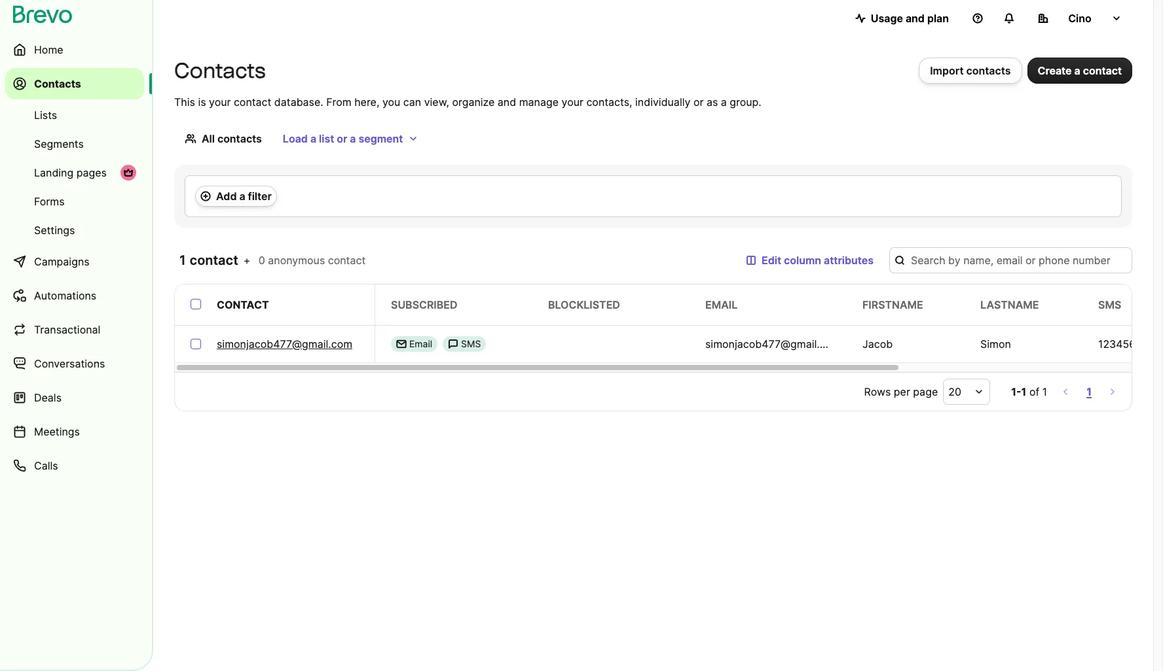 Task type: describe. For each thing, give the bounding box(es) containing it.
plan
[[927, 12, 949, 25]]

a for add a filter
[[239, 190, 245, 203]]

individually
[[635, 96, 691, 109]]

left___rvooi image
[[123, 168, 134, 178]]

group.
[[730, 96, 762, 109]]

page
[[913, 386, 938, 399]]

import contacts
[[930, 64, 1011, 77]]

1 inside button
[[1087, 386, 1092, 399]]

1 button
[[1084, 383, 1094, 401]]

database.
[[274, 96, 323, 109]]

list
[[319, 132, 334, 145]]

a for load a list or a segment
[[310, 132, 316, 145]]

of
[[1029, 386, 1040, 399]]

calls
[[34, 460, 58, 473]]

automations link
[[5, 280, 144, 312]]

rows
[[864, 386, 891, 399]]

0 vertical spatial sms
[[1098, 299, 1121, 312]]

settings
[[34, 224, 75, 237]]

rows per page
[[864, 386, 938, 399]]

landing pages link
[[5, 160, 144, 186]]

1-1 of 1
[[1011, 386, 1047, 399]]

12345678900
[[1098, 338, 1163, 351]]

add a filter button
[[195, 186, 277, 207]]

segments link
[[5, 131, 144, 157]]

load a list or a segment
[[283, 132, 403, 145]]

organize
[[452, 96, 495, 109]]

create
[[1038, 64, 1072, 77]]

import contacts button
[[919, 58, 1022, 84]]

1 contact + 0 anonymous contact
[[179, 253, 366, 269]]

per
[[894, 386, 910, 399]]

simonjacob477@gmail.com link
[[217, 337, 352, 352]]

email
[[409, 339, 432, 350]]

cino
[[1068, 12, 1092, 25]]

view,
[[424, 96, 449, 109]]

transactional
[[34, 324, 100, 337]]

transactional link
[[5, 314, 144, 346]]

is
[[198, 96, 206, 109]]

automations
[[34, 289, 96, 303]]

contact
[[217, 299, 269, 312]]

a right list
[[350, 132, 356, 145]]

deals
[[34, 392, 62, 405]]

blocklisted
[[548, 299, 620, 312]]

0
[[259, 254, 265, 267]]

1 your from the left
[[209, 96, 231, 109]]

a right as
[[721, 96, 727, 109]]

from
[[326, 96, 351, 109]]

load a list or a segment button
[[272, 126, 429, 152]]

1-
[[1011, 386, 1021, 399]]

forms
[[34, 195, 65, 208]]

column
[[784, 254, 821, 267]]

contact inside button
[[1083, 64, 1122, 77]]

manage
[[519, 96, 559, 109]]

contact inside 1 contact + 0 anonymous contact
[[328, 254, 366, 267]]

subscribed
[[391, 299, 458, 312]]

2 your from the left
[[562, 96, 583, 109]]

usage and plan button
[[845, 5, 959, 31]]

email
[[705, 299, 738, 312]]

edit
[[762, 254, 781, 267]]

contacts for import contacts
[[966, 64, 1011, 77]]

and inside button
[[906, 12, 925, 25]]



Task type: vqa. For each thing, say whether or not it's contained in the screenshot.
pages
yes



Task type: locate. For each thing, give the bounding box(es) containing it.
contact up all contacts
[[234, 96, 271, 109]]

contacts right 'import'
[[966, 64, 1011, 77]]

create a contact
[[1038, 64, 1122, 77]]

jacob
[[863, 338, 893, 351]]

contacts up is
[[174, 58, 266, 83]]

sms
[[1098, 299, 1121, 312], [461, 339, 481, 350]]

as
[[707, 96, 718, 109]]

contacts,
[[586, 96, 632, 109]]

meetings link
[[5, 417, 144, 448]]

20 button
[[943, 379, 990, 405]]

a right add
[[239, 190, 245, 203]]

your right is
[[209, 96, 231, 109]]

0 vertical spatial and
[[906, 12, 925, 25]]

your
[[209, 96, 231, 109], [562, 96, 583, 109]]

landing pages
[[34, 166, 107, 179]]

campaigns
[[34, 255, 89, 269]]

meetings
[[34, 426, 80, 439]]

0 horizontal spatial contacts
[[34, 77, 81, 90]]

simonjacob477@gmail.com
[[217, 338, 352, 351], [705, 338, 841, 351]]

segment
[[359, 132, 403, 145]]

this
[[174, 96, 195, 109]]

contact right anonymous
[[328, 254, 366, 267]]

home
[[34, 43, 63, 56]]

1 horizontal spatial and
[[906, 12, 925, 25]]

usage and plan
[[871, 12, 949, 25]]

you
[[382, 96, 400, 109]]

contact
[[1083, 64, 1122, 77], [234, 96, 271, 109], [190, 253, 238, 269], [328, 254, 366, 267]]

contacts for all contacts
[[217, 132, 262, 145]]

anonymous
[[268, 254, 325, 267]]

20
[[948, 386, 961, 399]]

contacts
[[174, 58, 266, 83], [34, 77, 81, 90]]

0 vertical spatial contacts
[[966, 64, 1011, 77]]

1 horizontal spatial sms
[[1098, 299, 1121, 312]]

can
[[403, 96, 421, 109]]

lastname
[[980, 299, 1039, 312]]

pages
[[76, 166, 107, 179]]

all
[[202, 132, 215, 145]]

1 horizontal spatial contacts
[[966, 64, 1011, 77]]

here,
[[354, 96, 379, 109]]

1 horizontal spatial contacts
[[174, 58, 266, 83]]

0 horizontal spatial simonjacob477@gmail.com
[[217, 338, 352, 351]]

deals link
[[5, 382, 144, 414]]

0 horizontal spatial or
[[337, 132, 347, 145]]

0 horizontal spatial sms
[[461, 339, 481, 350]]

create a contact button
[[1027, 58, 1132, 84]]

landing
[[34, 166, 74, 179]]

edit column attributes
[[762, 254, 874, 267]]

add
[[216, 190, 237, 203]]

all contacts
[[202, 132, 262, 145]]

left___c25ys image
[[396, 339, 407, 350]]

and
[[906, 12, 925, 25], [498, 96, 516, 109]]

firstname
[[863, 299, 923, 312]]

1 vertical spatial or
[[337, 132, 347, 145]]

conversations link
[[5, 348, 144, 380]]

a
[[1074, 64, 1080, 77], [721, 96, 727, 109], [310, 132, 316, 145], [350, 132, 356, 145], [239, 190, 245, 203]]

and left manage
[[498, 96, 516, 109]]

or left as
[[693, 96, 704, 109]]

lists
[[34, 109, 57, 122]]

0 horizontal spatial contacts
[[217, 132, 262, 145]]

a right the create at the top right
[[1074, 64, 1080, 77]]

load
[[283, 132, 308, 145]]

sms up the 12345678900
[[1098, 299, 1121, 312]]

or inside load a list or a segment button
[[337, 132, 347, 145]]

a for create a contact
[[1074, 64, 1080, 77]]

segments
[[34, 138, 84, 151]]

1 horizontal spatial your
[[562, 96, 583, 109]]

add a filter
[[216, 190, 272, 203]]

and left plan
[[906, 12, 925, 25]]

contact left +
[[190, 253, 238, 269]]

contacts up lists
[[34, 77, 81, 90]]

filter
[[248, 190, 272, 203]]

usage
[[871, 12, 903, 25]]

0 vertical spatial or
[[693, 96, 704, 109]]

1 horizontal spatial or
[[693, 96, 704, 109]]

this is your contact database. from here, you can view, organize and manage your contacts, individually or as a group.
[[174, 96, 762, 109]]

cino button
[[1028, 5, 1132, 31]]

1 vertical spatial sms
[[461, 339, 481, 350]]

Search by name, email or phone number search field
[[889, 248, 1132, 274]]

1 simonjacob477@gmail.com from the left
[[217, 338, 352, 351]]

lists link
[[5, 102, 144, 128]]

simonjacob477@gmail.com down the contact
[[217, 338, 352, 351]]

home link
[[5, 34, 144, 65]]

contacts inside 'contacts' link
[[34, 77, 81, 90]]

forms link
[[5, 189, 144, 215]]

settings link
[[5, 217, 144, 244]]

left___c25ys image
[[448, 339, 459, 350]]

contact right the create at the top right
[[1083, 64, 1122, 77]]

campaigns link
[[5, 246, 144, 278]]

or
[[693, 96, 704, 109], [337, 132, 347, 145]]

contacts
[[966, 64, 1011, 77], [217, 132, 262, 145]]

calls link
[[5, 451, 144, 482]]

contacts inside import contacts button
[[966, 64, 1011, 77]]

a left list
[[310, 132, 316, 145]]

attributes
[[824, 254, 874, 267]]

import
[[930, 64, 964, 77]]

your right manage
[[562, 96, 583, 109]]

simonjacob477@gmail.com down email
[[705, 338, 841, 351]]

contacts link
[[5, 68, 144, 100]]

0 horizontal spatial and
[[498, 96, 516, 109]]

edit column attributes button
[[736, 248, 884, 274]]

+
[[243, 254, 250, 267]]

1 vertical spatial and
[[498, 96, 516, 109]]

simon
[[980, 338, 1011, 351]]

2 simonjacob477@gmail.com from the left
[[705, 338, 841, 351]]

or right list
[[337, 132, 347, 145]]

sms right left___c25ys icon
[[461, 339, 481, 350]]

1 horizontal spatial simonjacob477@gmail.com
[[705, 338, 841, 351]]

0 horizontal spatial your
[[209, 96, 231, 109]]

contacts right all
[[217, 132, 262, 145]]

1 vertical spatial contacts
[[217, 132, 262, 145]]

conversations
[[34, 358, 105, 371]]



